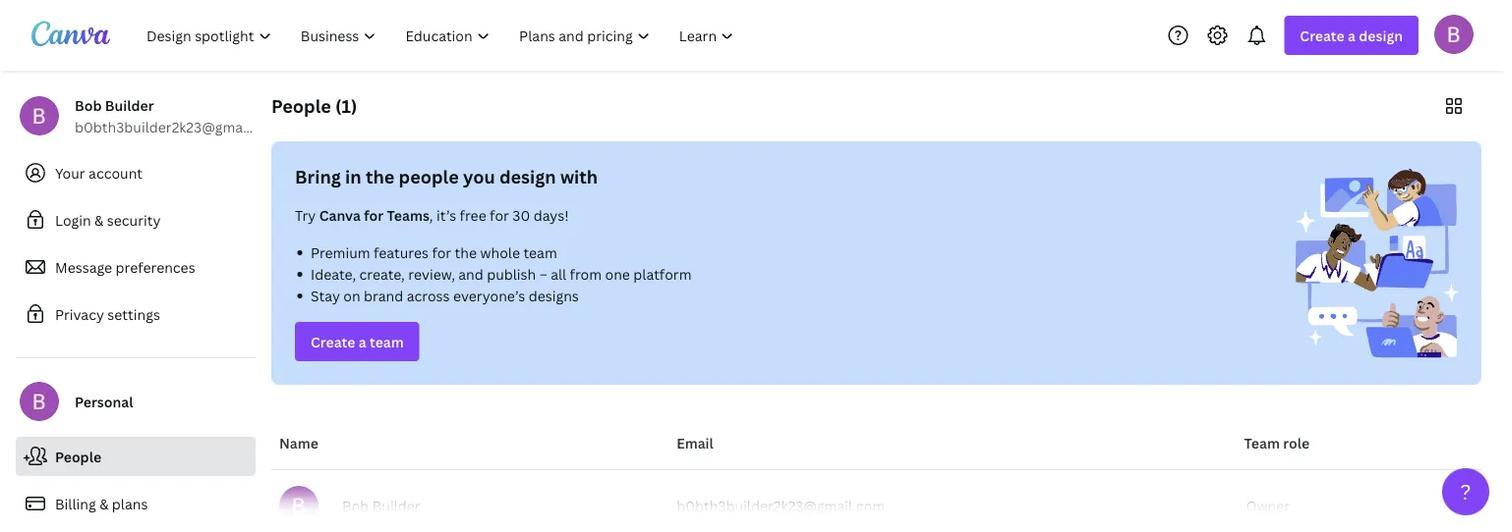 Task type: describe. For each thing, give the bounding box(es) containing it.
–
[[539, 265, 547, 284]]

your account
[[55, 164, 143, 182]]

role
[[1283, 434, 1310, 453]]

ideate,
[[311, 265, 356, 284]]

stay
[[311, 287, 340, 305]]

the inside premium features for the whole team ideate, create, review, and publish – all from one platform stay on brand across everyone's designs
[[455, 243, 477, 262]]

?
[[1461, 478, 1471, 506]]

team role
[[1244, 434, 1310, 453]]

you
[[463, 165, 495, 189]]

try
[[295, 206, 316, 225]]

from
[[570, 265, 602, 284]]

team
[[1244, 434, 1280, 453]]

bob builder
[[342, 497, 420, 516]]

brand
[[364, 287, 403, 305]]

billing
[[55, 495, 96, 514]]

billing & plans link
[[16, 485, 256, 524]]

bob builder button
[[279, 487, 661, 526]]

it's
[[437, 206, 456, 225]]

30
[[513, 206, 530, 225]]

login & security
[[55, 211, 161, 230]]

teams
[[387, 206, 430, 225]]

create,
[[359, 265, 405, 284]]

owner
[[1246, 497, 1290, 516]]

review,
[[408, 265, 455, 284]]

and
[[458, 265, 484, 284]]

design inside dropdown button
[[1359, 26, 1403, 45]]

create a design
[[1300, 26, 1403, 45]]

a for design
[[1348, 26, 1356, 45]]

privacy settings link
[[16, 295, 256, 334]]

everyone's
[[453, 287, 525, 305]]

days!
[[534, 206, 569, 225]]

owner button
[[1244, 487, 1300, 526]]

all
[[551, 265, 566, 284]]

builder for bob builder b0bth3builder2k23@gmail.com
[[105, 96, 154, 115]]

message preferences link
[[16, 248, 256, 287]]

a for team
[[359, 333, 366, 351]]

builder for bob builder
[[372, 497, 420, 516]]

privacy settings
[[55, 305, 160, 324]]

try canva for teams , it's free for 30 days!
[[295, 206, 569, 225]]

0 horizontal spatial the
[[366, 165, 395, 189]]

bob builder image
[[1435, 15, 1474, 54]]

& for billing
[[99, 495, 109, 514]]

for for the
[[432, 243, 451, 262]]

create a team
[[311, 333, 404, 351]]

people for people
[[55, 448, 101, 467]]

create a design button
[[1284, 16, 1419, 55]]

with
[[560, 165, 598, 189]]

bring
[[295, 165, 341, 189]]

message
[[55, 258, 112, 277]]

0 vertical spatial b0bth3builder2k23@gmail.com
[[75, 117, 283, 136]]

settings
[[107, 305, 160, 324]]

premium
[[311, 243, 370, 262]]

list containing premium features for the whole team
[[295, 242, 861, 307]]

canva
[[319, 206, 361, 225]]

across
[[407, 287, 450, 305]]

1 vertical spatial design
[[499, 165, 556, 189]]

2 horizontal spatial for
[[490, 206, 509, 225]]



Task type: locate. For each thing, give the bounding box(es) containing it.
0 vertical spatial create
[[1300, 26, 1345, 45]]

for up review,
[[432, 243, 451, 262]]

0 vertical spatial &
[[94, 211, 104, 230]]

1 vertical spatial the
[[455, 243, 477, 262]]

security
[[107, 211, 161, 230]]

1 horizontal spatial a
[[1348, 26, 1356, 45]]

design up 30
[[499, 165, 556, 189]]

& inside "link"
[[94, 211, 104, 230]]

create for create a team
[[311, 333, 355, 351]]

0 horizontal spatial a
[[359, 333, 366, 351]]

(1)
[[335, 94, 357, 118]]

1 horizontal spatial bob
[[342, 497, 369, 516]]

login & security link
[[16, 201, 256, 240]]

name
[[279, 434, 318, 453]]

plans
[[112, 495, 148, 514]]

for inside premium features for the whole team ideate, create, review, and publish – all from one platform stay on brand across everyone's designs
[[432, 243, 451, 262]]

a inside dropdown button
[[1348, 26, 1356, 45]]

designs
[[529, 287, 579, 305]]

1 vertical spatial create
[[311, 333, 355, 351]]

bob for bob builder b0bth3builder2k23@gmail.com
[[75, 96, 102, 115]]

1 horizontal spatial team
[[523, 243, 557, 262]]

bob
[[75, 96, 102, 115], [342, 497, 369, 516]]

account
[[89, 164, 143, 182]]

people up billing
[[55, 448, 101, 467]]

team down brand
[[370, 333, 404, 351]]

1 horizontal spatial people
[[271, 94, 331, 118]]

one
[[605, 265, 630, 284]]

0 vertical spatial people
[[271, 94, 331, 118]]

people link
[[16, 438, 256, 477]]

team up the – in the left of the page
[[523, 243, 557, 262]]

create inside button
[[311, 333, 355, 351]]

0 vertical spatial the
[[366, 165, 395, 189]]

people
[[399, 165, 459, 189]]

0 vertical spatial builder
[[105, 96, 154, 115]]

design left bob builder icon at the top of page
[[1359, 26, 1403, 45]]

1 vertical spatial bob
[[342, 497, 369, 516]]

& left 'plans'
[[99, 495, 109, 514]]

a
[[1348, 26, 1356, 45], [359, 333, 366, 351]]

0 horizontal spatial b0bth3builder2k23@gmail.com
[[75, 117, 283, 136]]

create inside dropdown button
[[1300, 26, 1345, 45]]

builder inside button
[[372, 497, 420, 516]]

for left 30
[[490, 206, 509, 225]]

1 vertical spatial people
[[55, 448, 101, 467]]

the
[[366, 165, 395, 189], [455, 243, 477, 262]]

1 horizontal spatial b0bth3builder2k23@gmail.com
[[677, 497, 885, 516]]

0 horizontal spatial for
[[364, 206, 384, 225]]

builder
[[105, 96, 154, 115], [372, 497, 420, 516]]

1 horizontal spatial builder
[[372, 497, 420, 516]]

in
[[345, 165, 361, 189]]

0 vertical spatial bob
[[75, 96, 102, 115]]

design
[[1359, 26, 1403, 45], [499, 165, 556, 189]]

your
[[55, 164, 85, 182]]

free
[[460, 206, 486, 225]]

privacy
[[55, 305, 104, 324]]

team inside premium features for the whole team ideate, create, review, and publish – all from one platform stay on brand across everyone's designs
[[523, 243, 557, 262]]

preferences
[[116, 258, 195, 277]]

& right the login
[[94, 211, 104, 230]]

people left (1)
[[271, 94, 331, 118]]

create for create a design
[[1300, 26, 1345, 45]]

0 vertical spatial design
[[1359, 26, 1403, 45]]

1 vertical spatial team
[[370, 333, 404, 351]]

whole
[[480, 243, 520, 262]]

create a team button
[[295, 322, 420, 362]]

list
[[295, 242, 861, 307]]

0 horizontal spatial team
[[370, 333, 404, 351]]

top level navigation element
[[134, 16, 751, 55]]

1 horizontal spatial design
[[1359, 26, 1403, 45]]

people for people (1)
[[271, 94, 331, 118]]

1 vertical spatial &
[[99, 495, 109, 514]]

b0bth3builder2k23@gmail.com
[[75, 117, 283, 136], [677, 497, 885, 516]]

premium features for the whole team ideate, create, review, and publish – all from one platform stay on brand across everyone's designs
[[311, 243, 692, 305]]

bob builder b0bth3builder2k23@gmail.com
[[75, 96, 283, 136]]

the right in
[[366, 165, 395, 189]]

0 horizontal spatial people
[[55, 448, 101, 467]]

0 vertical spatial team
[[523, 243, 557, 262]]

for right 'canva'
[[364, 206, 384, 225]]

& for login
[[94, 211, 104, 230]]

1 vertical spatial a
[[359, 333, 366, 351]]

create
[[1300, 26, 1345, 45], [311, 333, 355, 351]]

people
[[271, 94, 331, 118], [55, 448, 101, 467]]

billing & plans
[[55, 495, 148, 514]]

for
[[364, 206, 384, 225], [490, 206, 509, 225], [432, 243, 451, 262]]

platform
[[633, 265, 692, 284]]

publish
[[487, 265, 536, 284]]

team inside button
[[370, 333, 404, 351]]

team
[[523, 243, 557, 262], [370, 333, 404, 351]]

bob inside bob builder b0bth3builder2k23@gmail.com
[[75, 96, 102, 115]]

bob inside button
[[342, 497, 369, 516]]

features
[[374, 243, 429, 262]]

0 horizontal spatial builder
[[105, 96, 154, 115]]

message preferences
[[55, 258, 195, 277]]

0 vertical spatial a
[[1348, 26, 1356, 45]]

the up and
[[455, 243, 477, 262]]

on
[[343, 287, 361, 305]]

0 horizontal spatial design
[[499, 165, 556, 189]]

email
[[677, 434, 714, 453]]

personal
[[75, 393, 133, 411]]

1 vertical spatial b0bth3builder2k23@gmail.com
[[677, 497, 885, 516]]

1 horizontal spatial the
[[455, 243, 477, 262]]

1 vertical spatial builder
[[372, 497, 420, 516]]

0 horizontal spatial bob
[[75, 96, 102, 115]]

bring in the people you design with
[[295, 165, 598, 189]]

0 horizontal spatial create
[[311, 333, 355, 351]]

people inside "link"
[[55, 448, 101, 467]]

your account link
[[16, 153, 256, 193]]

people (1)
[[271, 94, 357, 118]]

a inside button
[[359, 333, 366, 351]]

bob for bob builder
[[342, 497, 369, 516]]

for for teams
[[364, 206, 384, 225]]

&
[[94, 211, 104, 230], [99, 495, 109, 514]]

? button
[[1442, 469, 1490, 516]]

1 horizontal spatial create
[[1300, 26, 1345, 45]]

login
[[55, 211, 91, 230]]

1 horizontal spatial for
[[432, 243, 451, 262]]

,
[[430, 206, 433, 225]]

builder inside bob builder b0bth3builder2k23@gmail.com
[[105, 96, 154, 115]]



Task type: vqa. For each thing, say whether or not it's contained in the screenshot.
the non-potable water icon
no



